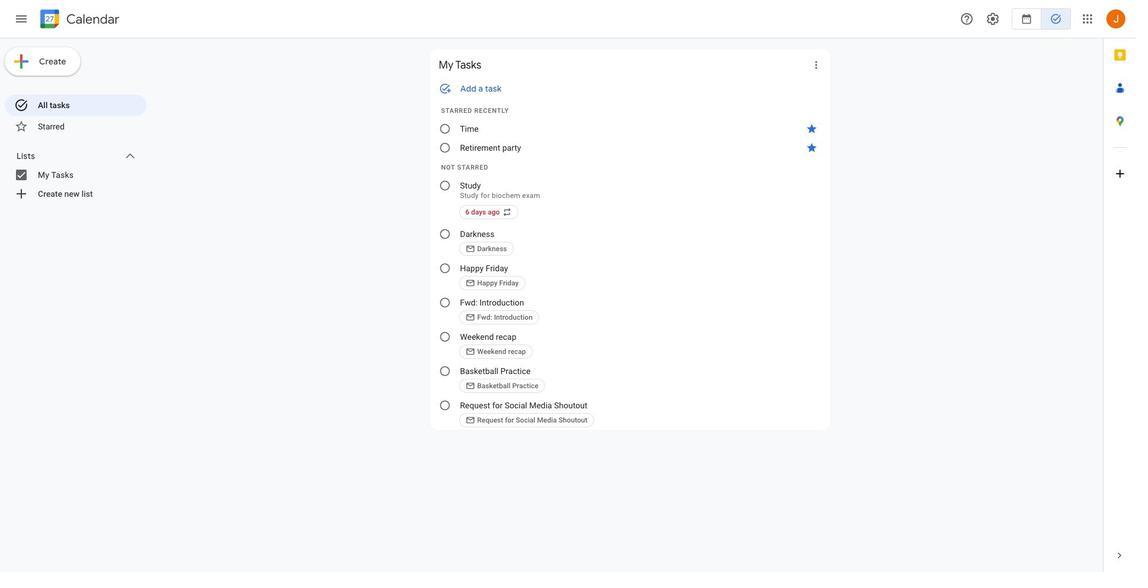 Task type: vqa. For each thing, say whether or not it's contained in the screenshot.
10 'element'
no



Task type: locate. For each thing, give the bounding box(es) containing it.
tasks sidebar image
[[14, 12, 28, 26]]

tab list
[[1104, 38, 1136, 540]]

heading
[[64, 12, 119, 26]]

calendar element
[[38, 7, 119, 33]]



Task type: describe. For each thing, give the bounding box(es) containing it.
heading inside calendar element
[[64, 12, 119, 26]]

settings menu image
[[986, 12, 1000, 26]]

support menu image
[[960, 12, 974, 26]]



